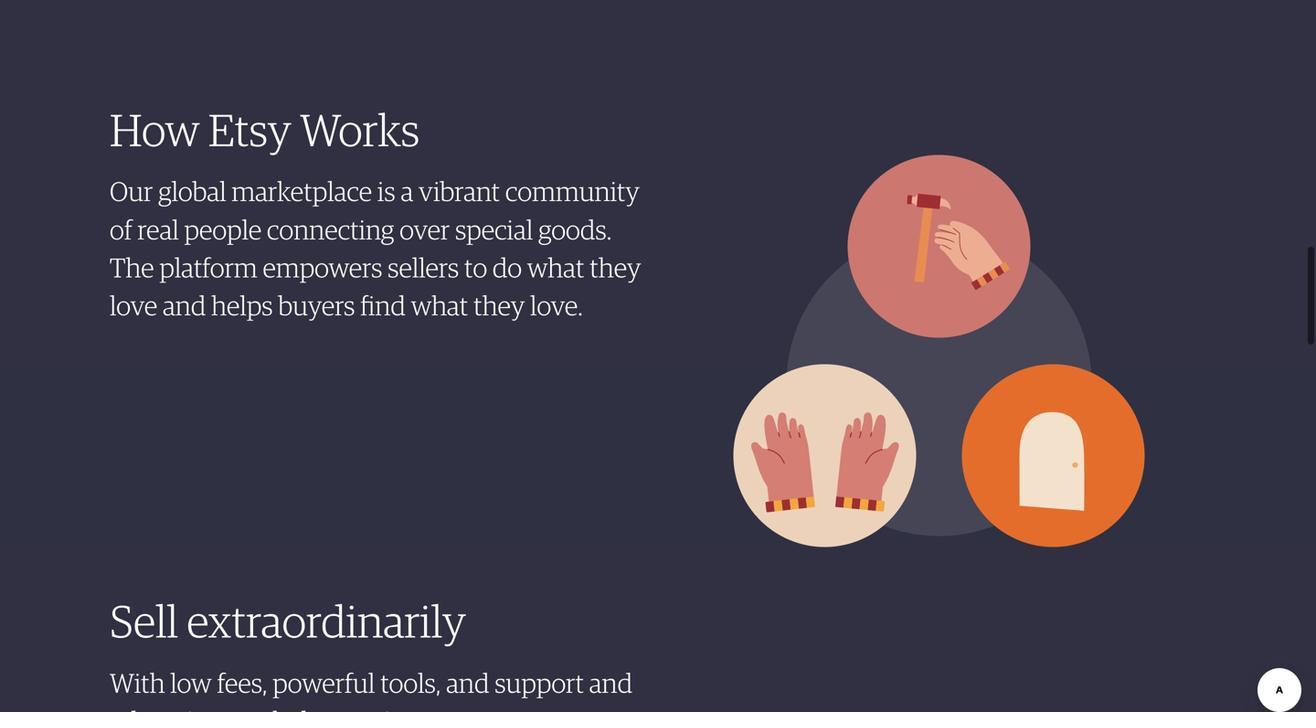 Task type: describe. For each thing, give the bounding box(es) containing it.
special
[[455, 213, 533, 246]]

support
[[495, 667, 584, 699]]

do
[[493, 251, 522, 284]]

with low fees, powerful tools, and support and education, we help creative entrepreneur
[[110, 667, 640, 712]]

people
[[184, 213, 262, 246]]

education,
[[110, 705, 229, 712]]

2 horizontal spatial and
[[589, 667, 633, 699]]

connecting
[[267, 213, 394, 246]]

our
[[110, 175, 153, 208]]

vibrant
[[419, 175, 500, 208]]

platform
[[159, 251, 258, 284]]

we
[[234, 705, 267, 712]]

find
[[360, 289, 406, 322]]

of
[[110, 213, 132, 246]]

real
[[137, 213, 179, 246]]

buyers
[[278, 289, 355, 322]]

fees,
[[217, 667, 267, 699]]

1 vertical spatial they
[[474, 289, 525, 322]]

empowers
[[263, 251, 383, 284]]

community
[[505, 175, 640, 208]]

powerful
[[273, 667, 375, 699]]

etsy
[[208, 103, 291, 157]]

extraordinarily
[[187, 594, 466, 648]]

to
[[464, 251, 487, 284]]

sellers
[[388, 251, 459, 284]]

is
[[378, 175, 396, 208]]

sell
[[110, 594, 178, 648]]

1 horizontal spatial what
[[527, 251, 585, 284]]

how etsy works
[[110, 103, 420, 157]]

help
[[273, 705, 323, 712]]



Task type: locate. For each thing, give the bounding box(es) containing it.
1 vertical spatial what
[[411, 289, 468, 322]]

goods.
[[539, 213, 612, 246]]

0 vertical spatial what
[[527, 251, 585, 284]]

creative
[[328, 705, 418, 712]]

and down platform
[[163, 289, 206, 322]]

1 horizontal spatial and
[[446, 667, 490, 699]]

0 horizontal spatial what
[[411, 289, 468, 322]]

and right tools,
[[446, 667, 490, 699]]

love.
[[530, 289, 583, 322]]

works
[[300, 103, 420, 157]]

what up love. in the left top of the page
[[527, 251, 585, 284]]

they down do
[[474, 289, 525, 322]]

0 horizontal spatial and
[[163, 289, 206, 322]]

and right support
[[589, 667, 633, 699]]

our global marketplace is a vibrant community of real people connecting over special goods. the platform empowers sellers to do what they love and helps buyers find what they love.
[[110, 175, 641, 322]]

marketplace
[[232, 175, 372, 208]]

over
[[400, 213, 450, 246]]

what down sellers
[[411, 289, 468, 322]]

1 horizontal spatial they
[[590, 251, 641, 284]]

global
[[158, 175, 226, 208]]

tools,
[[380, 667, 441, 699]]

and
[[163, 289, 206, 322], [446, 667, 490, 699], [589, 667, 633, 699]]

the
[[110, 251, 154, 284]]

and inside the our global marketplace is a vibrant community of real people connecting over special goods. the platform empowers sellers to do what they love and helps buyers find what they love.
[[163, 289, 206, 322]]

helps
[[211, 289, 273, 322]]

they down goods.
[[590, 251, 641, 284]]

a
[[401, 175, 414, 208]]

sell extraordinarily
[[110, 594, 466, 648]]

how
[[110, 103, 200, 157]]

what
[[527, 251, 585, 284], [411, 289, 468, 322]]

they
[[590, 251, 641, 284], [474, 289, 525, 322]]

low
[[170, 667, 212, 699]]

with
[[110, 667, 165, 699]]

0 horizontal spatial they
[[474, 289, 525, 322]]

0 vertical spatial they
[[590, 251, 641, 284]]

love
[[110, 289, 157, 322]]



Task type: vqa. For each thing, say whether or not it's contained in the screenshot.
powerful
yes



